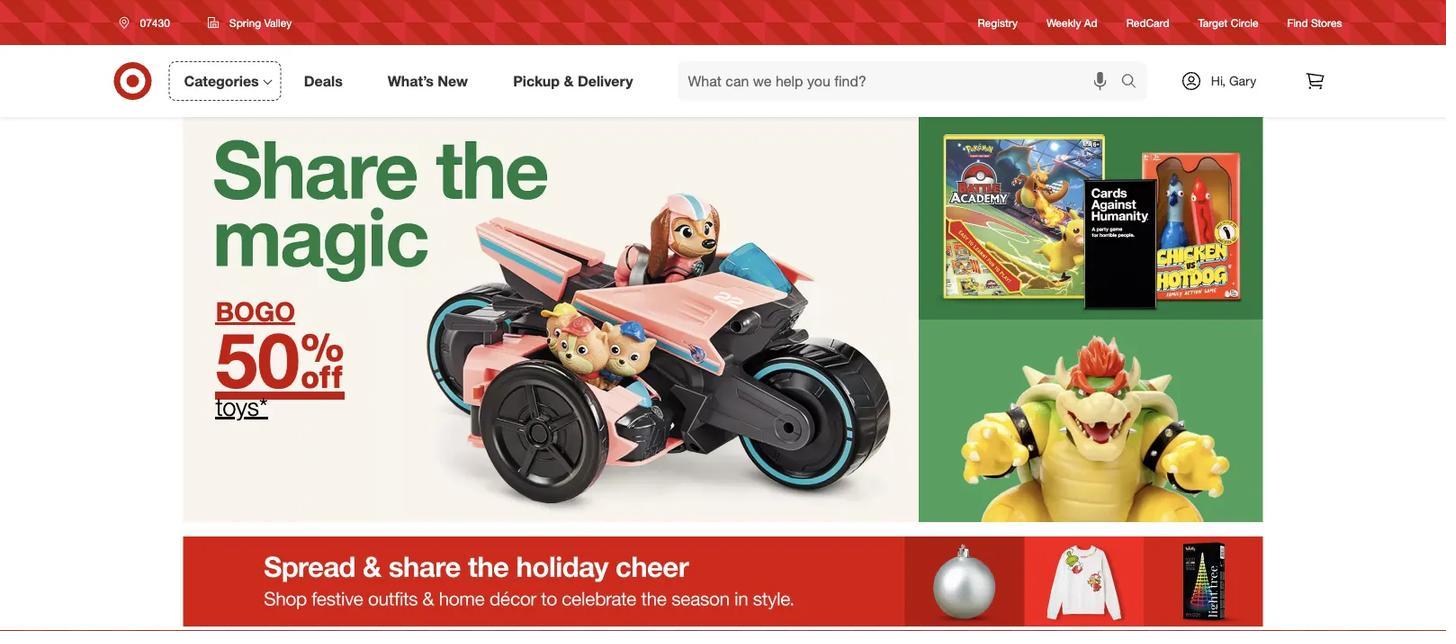 Task type: locate. For each thing, give the bounding box(es) containing it.
spring valley button
[[196, 6, 304, 39]]

hi, gary
[[1212, 73, 1257, 89]]

circle
[[1231, 16, 1259, 29]]

target circle
[[1199, 16, 1259, 29]]

redcard link
[[1127, 15, 1170, 30]]


[[300, 313, 344, 406]]

gary
[[1230, 73, 1257, 89]]

spring
[[229, 16, 261, 29]]

deals link
[[289, 61, 365, 101]]

valley
[[264, 16, 292, 29]]

pickup & delivery
[[513, 72, 633, 90]]

search
[[1113, 74, 1157, 91]]

categories link
[[169, 61, 282, 101]]

delivery
[[578, 72, 633, 90]]

pickup
[[513, 72, 560, 90]]

ad
[[1085, 16, 1098, 29]]

target circle link
[[1199, 15, 1259, 30]]

hi,
[[1212, 73, 1226, 89]]

stores
[[1312, 16, 1343, 29]]

redcard
[[1127, 16, 1170, 29]]

07430 button
[[108, 6, 189, 39]]

&
[[564, 72, 574, 90]]



Task type: describe. For each thing, give the bounding box(es) containing it.
target
[[1199, 16, 1228, 29]]

categories
[[184, 72, 259, 90]]

pickup & delivery link
[[498, 61, 656, 101]]

50
[[216, 313, 300, 406]]

toys*
[[216, 391, 268, 421]]

spring valley
[[229, 16, 292, 29]]

What can we help you find? suggestions appear below search field
[[678, 61, 1126, 101]]

07430
[[140, 16, 170, 29]]

find stores
[[1288, 16, 1343, 29]]

50 
[[216, 313, 344, 406]]

search button
[[1113, 61, 1157, 104]]

weekly ad link
[[1047, 15, 1098, 30]]

registry link
[[978, 15, 1018, 30]]

bogo
[[216, 295, 295, 328]]

registry
[[978, 16, 1018, 29]]

what's new
[[388, 72, 468, 90]]

what's
[[388, 72, 434, 90]]

what's new link
[[373, 61, 491, 101]]

find
[[1288, 16, 1309, 29]]

find stores link
[[1288, 15, 1343, 30]]

advertisement region
[[183, 537, 1264, 627]]

weekly
[[1047, 16, 1082, 29]]

new
[[438, 72, 468, 90]]

weekly ad
[[1047, 16, 1098, 29]]

deals
[[304, 72, 343, 90]]

share the magic image
[[183, 117, 1264, 522]]



Task type: vqa. For each thing, say whether or not it's contained in the screenshot.
after
no



